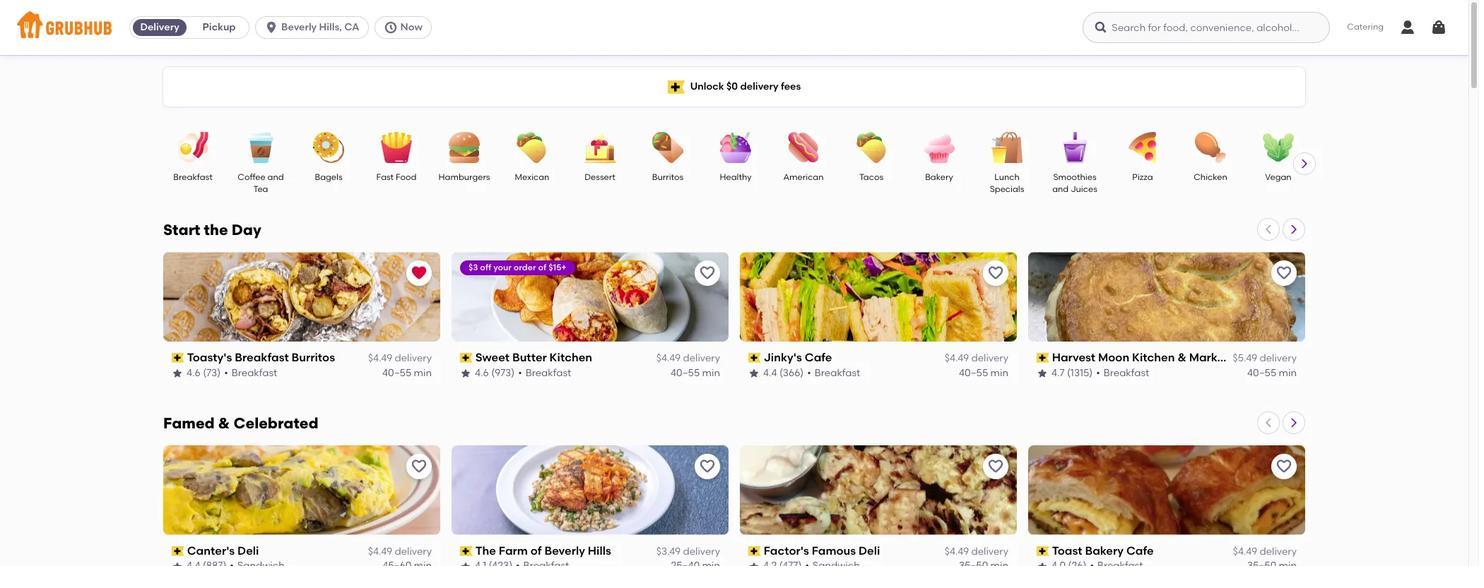 Task type: locate. For each thing, give the bounding box(es) containing it.
subscription pass image
[[748, 354, 761, 363], [1037, 354, 1049, 363], [172, 547, 184, 557], [460, 547, 473, 557], [1037, 547, 1049, 557]]

40–55 min for jinky's cafe
[[959, 367, 1008, 379]]

bakery
[[925, 172, 953, 182], [1085, 545, 1124, 558]]

(73)
[[203, 367, 221, 379]]

0 vertical spatial of
[[538, 263, 546, 273]]

kitchen right butter
[[550, 351, 592, 365]]

subscription pass image for factor's famous deli
[[748, 547, 761, 557]]

chicken image
[[1186, 132, 1235, 163]]

star icon image
[[172, 368, 183, 379], [460, 368, 471, 379], [748, 368, 760, 379], [1037, 368, 1048, 379], [172, 562, 183, 567], [460, 562, 471, 567], [748, 562, 760, 567], [1037, 562, 1048, 567]]

save this restaurant button for jinky's cafe
[[983, 261, 1008, 286]]

deli right famous
[[859, 545, 880, 558]]

$4.49 delivery for toast bakery cafe
[[1233, 546, 1297, 558]]

1 40–55 from the left
[[382, 367, 411, 379]]

famed & celebrated
[[163, 415, 318, 432]]

start the day
[[163, 221, 261, 239]]

&
[[1178, 351, 1186, 365], [218, 415, 230, 432]]

1 vertical spatial bakery
[[1085, 545, 1124, 558]]

2 save this restaurant image from the left
[[699, 459, 716, 476]]

40–55
[[382, 367, 411, 379], [671, 367, 700, 379], [959, 367, 988, 379], [1247, 367, 1276, 379]]

burritos down burritos image
[[652, 172, 684, 182]]

4 • breakfast from the left
[[1096, 367, 1149, 379]]

2 • breakfast from the left
[[518, 367, 571, 379]]

beverly hills, ca
[[281, 21, 359, 33]]

day
[[232, 221, 261, 239]]

mexican
[[515, 172, 549, 182]]

2 40–55 min from the left
[[671, 367, 720, 379]]

3 • from the left
[[807, 367, 811, 379]]

deli right canter's at bottom
[[238, 545, 259, 558]]

caret right icon image for famed & celebrated
[[1288, 418, 1300, 429]]

0 horizontal spatial and
[[268, 172, 284, 182]]

1 vertical spatial caret left icon image
[[1263, 418, 1274, 429]]

• right '(366)'
[[807, 367, 811, 379]]

and up tea
[[268, 172, 284, 182]]

main navigation navigation
[[0, 0, 1468, 55]]

• right (73)
[[224, 367, 228, 379]]

2 caret left icon image from the top
[[1263, 418, 1274, 429]]

1 horizontal spatial save this restaurant image
[[699, 459, 716, 476]]

save this restaurant image
[[411, 459, 428, 476], [699, 459, 716, 476]]

of right farm
[[531, 545, 542, 558]]

0 horizontal spatial 4.6
[[187, 367, 201, 379]]

beverly left hills
[[544, 545, 585, 558]]

kitchen
[[550, 351, 592, 365], [1132, 351, 1175, 365]]

harvest moon kitchen & marketplace
[[1052, 351, 1260, 365]]

1 4.6 from the left
[[187, 367, 201, 379]]

canter's deli
[[187, 545, 259, 558]]

1 horizontal spatial and
[[1052, 185, 1069, 195]]

2 horizontal spatial subscription pass image
[[748, 547, 761, 557]]

•
[[224, 367, 228, 379], [518, 367, 522, 379], [807, 367, 811, 379], [1096, 367, 1100, 379]]

breakfast for harvest moon kitchen & marketplace
[[1104, 367, 1149, 379]]

caret left icon image down $5.49 delivery
[[1263, 418, 1274, 429]]

beverly inside button
[[281, 21, 317, 33]]

1 horizontal spatial deli
[[859, 545, 880, 558]]

0 vertical spatial and
[[268, 172, 284, 182]]

3 40–55 from the left
[[959, 367, 988, 379]]

1 horizontal spatial beverly
[[544, 545, 585, 558]]

2 kitchen from the left
[[1132, 351, 1175, 365]]

subscription pass image left toast
[[1037, 547, 1049, 557]]

svg image
[[1399, 19, 1416, 36], [1430, 19, 1447, 36], [264, 20, 279, 35]]

off
[[480, 263, 491, 273]]

bagels
[[315, 172, 342, 182]]

lunch specials image
[[982, 132, 1032, 163]]

beverly left hills,
[[281, 21, 317, 33]]

& left marketplace
[[1178, 351, 1186, 365]]

1 caret left icon image from the top
[[1263, 224, 1274, 235]]

subscription pass image for the farm of beverly hills
[[460, 547, 473, 557]]

40–55 min for toasty's breakfast burritos
[[382, 367, 432, 379]]

1 horizontal spatial bakery
[[1085, 545, 1124, 558]]

0 horizontal spatial save this restaurant image
[[411, 459, 428, 476]]

bakery down bakery image
[[925, 172, 953, 182]]

2 vertical spatial caret right icon image
[[1288, 418, 1300, 429]]

and inside "coffee and tea"
[[268, 172, 284, 182]]

caret left icon image down the "vegan"
[[1263, 224, 1274, 235]]

breakfast down toasty's breakfast burritos
[[232, 367, 277, 379]]

food
[[396, 172, 417, 182]]

1 horizontal spatial subscription pass image
[[460, 354, 473, 363]]

4 40–55 min from the left
[[1247, 367, 1297, 379]]

40–55 for sweet butter kitchen
[[671, 367, 700, 379]]

sweet
[[475, 351, 510, 365]]

1 horizontal spatial cafe
[[1126, 545, 1154, 558]]

0 vertical spatial burritos
[[652, 172, 684, 182]]

$4.49 delivery for toasty's breakfast burritos
[[368, 353, 432, 365]]

sweet butter kitchen
[[475, 351, 592, 365]]

2 40–55 from the left
[[671, 367, 700, 379]]

0 vertical spatial &
[[1178, 351, 1186, 365]]

fast
[[376, 172, 394, 182]]

0 vertical spatial caret left icon image
[[1263, 224, 1274, 235]]

svg image inside beverly hills, ca button
[[264, 20, 279, 35]]

hamburgers
[[438, 172, 490, 182]]

• right (973)
[[518, 367, 522, 379]]

of left "$15+"
[[538, 263, 546, 273]]

4.7 (1315)
[[1052, 367, 1093, 379]]

subscription pass image left sweet
[[460, 354, 473, 363]]

2 min from the left
[[702, 367, 720, 379]]

and down the smoothies
[[1052, 185, 1069, 195]]

2 • from the left
[[518, 367, 522, 379]]

bakery right toast
[[1085, 545, 1124, 558]]

• breakfast down moon on the right
[[1096, 367, 1149, 379]]

bakery image
[[914, 132, 964, 163]]

now
[[400, 21, 422, 33]]

1 vertical spatial cafe
[[1126, 545, 1154, 558]]

0 horizontal spatial kitchen
[[550, 351, 592, 365]]

4.4 (366)
[[763, 367, 804, 379]]

kitchen for butter
[[550, 351, 592, 365]]

$4.49 delivery for canter's deli
[[368, 546, 432, 558]]

pizza image
[[1118, 132, 1167, 163]]

breakfast for toasty's breakfast burritos
[[232, 367, 277, 379]]

$4.49
[[368, 353, 392, 365], [656, 353, 681, 365], [945, 353, 969, 365], [368, 546, 392, 558], [945, 546, 969, 558], [1233, 546, 1257, 558]]

grubhub plus flag logo image
[[668, 80, 685, 94]]

specials
[[990, 185, 1024, 195]]

delivery for harvest moon kitchen & marketplace
[[1260, 353, 1297, 365]]

3 • breakfast from the left
[[807, 367, 860, 379]]

0 horizontal spatial svg image
[[383, 20, 398, 35]]

min for sweet butter kitchen
[[702, 367, 720, 379]]

save this restaurant image for harvest moon kitchen & marketplace
[[1276, 265, 1293, 282]]

40–55 min for harvest moon kitchen & marketplace
[[1247, 367, 1297, 379]]

1 • breakfast from the left
[[224, 367, 277, 379]]

0 vertical spatial beverly
[[281, 21, 317, 33]]

the farm of beverly hills
[[475, 545, 611, 558]]

40–55 min
[[382, 367, 432, 379], [671, 367, 720, 379], [959, 367, 1008, 379], [1247, 367, 1297, 379]]

pizza
[[1132, 172, 1153, 182]]

beverly
[[281, 21, 317, 33], [544, 545, 585, 558]]

$15+
[[548, 263, 566, 273]]

1 min from the left
[[414, 367, 432, 379]]

fast food
[[376, 172, 417, 182]]

• breakfast down toasty's breakfast burritos
[[224, 367, 277, 379]]

cafe right jinky's
[[805, 351, 832, 365]]

breakfast down sweet butter kitchen
[[526, 367, 571, 379]]

4.4
[[763, 367, 777, 379]]

1 40–55 min from the left
[[382, 367, 432, 379]]

2 horizontal spatial svg image
[[1430, 19, 1447, 36]]

jinky's
[[764, 351, 802, 365]]

subscription pass image left jinky's
[[748, 354, 761, 363]]

• breakfast for cafe
[[807, 367, 860, 379]]

burritos
[[652, 172, 684, 182], [292, 351, 335, 365]]

chicken
[[1194, 172, 1227, 182]]

caret left icon image
[[1263, 224, 1274, 235], [1263, 418, 1274, 429]]

0 horizontal spatial svg image
[[264, 20, 279, 35]]

catering
[[1347, 22, 1384, 32]]

kitchen right moon on the right
[[1132, 351, 1175, 365]]

factor's famous deli
[[764, 545, 880, 558]]

$5.49 delivery
[[1233, 353, 1297, 365]]

2 deli from the left
[[859, 545, 880, 558]]

subscription pass image
[[172, 354, 184, 363], [460, 354, 473, 363], [748, 547, 761, 557]]

1 vertical spatial caret right icon image
[[1288, 224, 1300, 235]]

star icon image for harvest moon kitchen & marketplace
[[1037, 368, 1048, 379]]

1 svg image from the left
[[383, 20, 398, 35]]

• breakfast down sweet butter kitchen
[[518, 367, 571, 379]]

save this restaurant image for jinky's cafe
[[987, 265, 1004, 282]]

0 horizontal spatial deli
[[238, 545, 259, 558]]

4.6 (973)
[[475, 367, 515, 379]]

deli
[[238, 545, 259, 558], [859, 545, 880, 558]]

1 horizontal spatial svg image
[[1094, 20, 1108, 35]]

save this restaurant button
[[695, 261, 720, 286], [983, 261, 1008, 286], [1271, 261, 1297, 286], [406, 454, 432, 480], [695, 454, 720, 480], [983, 454, 1008, 480], [1271, 454, 1297, 480]]

min
[[414, 367, 432, 379], [702, 367, 720, 379], [991, 367, 1008, 379], [1279, 367, 1297, 379]]

4 min from the left
[[1279, 367, 1297, 379]]

subscription pass image left canter's at bottom
[[172, 547, 184, 557]]

subscription pass image left "the"
[[460, 547, 473, 557]]

cafe
[[805, 351, 832, 365], [1126, 545, 1154, 558]]

of
[[538, 263, 546, 273], [531, 545, 542, 558]]

0 vertical spatial caret right icon image
[[1299, 158, 1310, 170]]

smoothies
[[1053, 172, 1096, 182]]

subscription pass image left harvest
[[1037, 354, 1049, 363]]

1 horizontal spatial kitchen
[[1132, 351, 1175, 365]]

svg image inside now 'button'
[[383, 20, 398, 35]]

• right (1315)
[[1096, 367, 1100, 379]]

and inside smoothies and juices
[[1052, 185, 1069, 195]]

start
[[163, 221, 200, 239]]

4.6 down sweet
[[475, 367, 489, 379]]

caret right icon image
[[1299, 158, 1310, 170], [1288, 224, 1300, 235], [1288, 418, 1300, 429]]

$4.49 delivery
[[368, 353, 432, 365], [656, 353, 720, 365], [945, 353, 1008, 365], [368, 546, 432, 558], [945, 546, 1008, 558], [1233, 546, 1297, 558]]

canter's
[[187, 545, 235, 558]]

0 horizontal spatial &
[[218, 415, 230, 432]]

breakfast down jinky's cafe in the bottom right of the page
[[815, 367, 860, 379]]

harvest
[[1052, 351, 1095, 365]]

4 • from the left
[[1096, 367, 1100, 379]]

factor's
[[764, 545, 809, 558]]

save this restaurant button for harvest moon kitchen & marketplace
[[1271, 261, 1297, 286]]

vegan image
[[1254, 132, 1303, 163]]

subscription pass image left toasty's
[[172, 354, 184, 363]]

0 horizontal spatial burritos
[[292, 351, 335, 365]]

3 40–55 min from the left
[[959, 367, 1008, 379]]

delivery for canter's deli
[[395, 546, 432, 558]]

0 horizontal spatial cafe
[[805, 351, 832, 365]]

delivery for jinky's cafe
[[971, 353, 1008, 365]]

1 kitchen from the left
[[550, 351, 592, 365]]

save this restaurant button for the farm of beverly hills
[[695, 454, 720, 480]]

dessert image
[[575, 132, 625, 163]]

burritos image
[[643, 132, 693, 163]]

save this restaurant image
[[699, 265, 716, 282], [987, 265, 1004, 282], [1276, 265, 1293, 282], [987, 459, 1004, 476], [1276, 459, 1293, 476]]

save this restaurant image for factor's famous deli
[[987, 459, 1004, 476]]

2 4.6 from the left
[[475, 367, 489, 379]]

breakfast
[[173, 172, 212, 182], [235, 351, 289, 365], [232, 367, 277, 379], [526, 367, 571, 379], [815, 367, 860, 379], [1104, 367, 1149, 379]]

vegan
[[1265, 172, 1292, 182]]

farm
[[499, 545, 528, 558]]

1 vertical spatial and
[[1052, 185, 1069, 195]]

cafe down toast bakery cafe logo at the right bottom
[[1126, 545, 1154, 558]]

1 save this restaurant image from the left
[[411, 459, 428, 476]]

min for harvest moon kitchen & marketplace
[[1279, 367, 1297, 379]]

subscription pass image left factor's
[[748, 547, 761, 557]]

delivery button
[[130, 16, 189, 39]]

0 horizontal spatial subscription pass image
[[172, 354, 184, 363]]

delivery for toasty's breakfast burritos
[[395, 353, 432, 365]]

hamburgers image
[[440, 132, 489, 163]]

and for coffee and tea
[[268, 172, 284, 182]]

mexican image
[[507, 132, 557, 163]]

0 vertical spatial bakery
[[925, 172, 953, 182]]

40–55 for jinky's cafe
[[959, 367, 988, 379]]

breakfast down moon on the right
[[1104, 367, 1149, 379]]

svg image
[[383, 20, 398, 35], [1094, 20, 1108, 35]]

toasty's breakfast burritos logo image
[[163, 252, 440, 342]]

sweet butter kitchen logo image
[[452, 252, 729, 342]]

1 • from the left
[[224, 367, 228, 379]]

star icon image for factor's famous deli
[[748, 562, 760, 567]]

3 min from the left
[[991, 367, 1008, 379]]

star icon image for the farm of beverly hills
[[460, 562, 471, 567]]

save this restaurant image for toast bakery cafe
[[1276, 459, 1293, 476]]

1 horizontal spatial 4.6
[[475, 367, 489, 379]]

save this restaurant image for the farm of beverly hills
[[699, 459, 716, 476]]

factor's famous deli logo image
[[740, 446, 1017, 536]]

4 40–55 from the left
[[1247, 367, 1276, 379]]

min for toasty's breakfast burritos
[[414, 367, 432, 379]]

1 horizontal spatial burritos
[[652, 172, 684, 182]]

dessert
[[585, 172, 615, 182]]

• breakfast down jinky's cafe in the bottom right of the page
[[807, 367, 860, 379]]

marketplace
[[1189, 351, 1260, 365]]

40–55 min for sweet butter kitchen
[[671, 367, 720, 379]]

4.6 left (73)
[[187, 367, 201, 379]]

kitchen for moon
[[1132, 351, 1175, 365]]

1 vertical spatial of
[[531, 545, 542, 558]]

0 horizontal spatial beverly
[[281, 21, 317, 33]]

saved restaurant button
[[406, 261, 432, 286]]

& right the famed at the bottom left of page
[[218, 415, 230, 432]]

canter's deli logo image
[[163, 446, 440, 536]]

saved restaurant image
[[411, 265, 428, 282]]

0 horizontal spatial bakery
[[925, 172, 953, 182]]

lunch
[[994, 172, 1020, 182]]

and for smoothies and juices
[[1052, 185, 1069, 195]]

burritos down toasty's breakfast burritos logo
[[292, 351, 335, 365]]



Task type: describe. For each thing, give the bounding box(es) containing it.
lunch specials
[[990, 172, 1024, 195]]

1 vertical spatial &
[[218, 415, 230, 432]]

40–55 for toasty's breakfast burritos
[[382, 367, 411, 379]]

hills,
[[319, 21, 342, 33]]

4.6 for sweet butter kitchen
[[475, 367, 489, 379]]

subscription pass image for toast bakery cafe
[[1037, 547, 1049, 557]]

Search for food, convenience, alcohol... search field
[[1083, 12, 1330, 43]]

pickup
[[203, 21, 236, 33]]

$4.49 for toasty's breakfast burritos
[[368, 353, 392, 365]]

star icon image for toast bakery cafe
[[1037, 562, 1048, 567]]

moon
[[1098, 351, 1129, 365]]

pickup button
[[189, 16, 249, 39]]

save this restaurant button for factor's famous deli
[[983, 454, 1008, 480]]

• breakfast for butter
[[518, 367, 571, 379]]

juices
[[1071, 185, 1097, 195]]

unlock $0 delivery fees
[[690, 80, 801, 92]]

(366)
[[779, 367, 804, 379]]

delivery for factor's famous deli
[[971, 546, 1008, 558]]

tea
[[253, 185, 268, 195]]

fees
[[781, 80, 801, 92]]

jinky's cafe logo image
[[740, 252, 1017, 342]]

famed
[[163, 415, 215, 432]]

1 vertical spatial burritos
[[292, 351, 335, 365]]

toast
[[1052, 545, 1082, 558]]

$0
[[726, 80, 738, 92]]

breakfast for sweet butter kitchen
[[526, 367, 571, 379]]

the
[[204, 221, 228, 239]]

delivery
[[140, 21, 179, 33]]

1 vertical spatial beverly
[[544, 545, 585, 558]]

order
[[514, 263, 536, 273]]

famous
[[812, 545, 856, 558]]

toast bakery cafe
[[1052, 545, 1154, 558]]

$4.49 for canter's deli
[[368, 546, 392, 558]]

hills
[[588, 545, 611, 558]]

star icon image for jinky's cafe
[[748, 368, 760, 379]]

american
[[783, 172, 824, 182]]

tacos
[[859, 172, 883, 182]]

subscription pass image for sweet butter kitchen
[[460, 354, 473, 363]]

$4.49 delivery for factor's famous deli
[[945, 546, 1008, 558]]

beverly hills, ca button
[[255, 16, 374, 39]]

the farm of beverly hills logo image
[[452, 446, 729, 536]]

catering button
[[1337, 12, 1394, 44]]

$3
[[469, 263, 478, 273]]

breakfast image
[[168, 132, 218, 163]]

(973)
[[491, 367, 515, 379]]

healthy image
[[711, 132, 760, 163]]

4.6 (73)
[[187, 367, 221, 379]]

1 horizontal spatial &
[[1178, 351, 1186, 365]]

$4.49 delivery for sweet butter kitchen
[[656, 353, 720, 365]]

• breakfast for breakfast
[[224, 367, 277, 379]]

2 svg image from the left
[[1094, 20, 1108, 35]]

smoothies and juices image
[[1050, 132, 1100, 163]]

breakfast for jinky's cafe
[[815, 367, 860, 379]]

$3.49
[[656, 546, 681, 558]]

save this restaurant image for canter's deli
[[411, 459, 428, 476]]

jinky's cafe
[[764, 351, 832, 365]]

subscription pass image for canter's deli
[[172, 547, 184, 557]]

celebrated
[[234, 415, 318, 432]]

4.6 for toasty's breakfast burritos
[[187, 367, 201, 379]]

star icon image for toasty's breakfast burritos
[[172, 368, 183, 379]]

toasty's breakfast burritos
[[187, 351, 335, 365]]

caret right icon image for start the day
[[1288, 224, 1300, 235]]

bagels image
[[304, 132, 353, 163]]

ca
[[344, 21, 359, 33]]

coffee and tea image
[[236, 132, 286, 163]]

butter
[[512, 351, 547, 365]]

toasty's
[[187, 351, 232, 365]]

star icon image for sweet butter kitchen
[[460, 368, 471, 379]]

subscription pass image for jinky's cafe
[[748, 354, 761, 363]]

toast bakery cafe logo image
[[1028, 446, 1305, 536]]

• for moon
[[1096, 367, 1100, 379]]

1 deli from the left
[[238, 545, 259, 558]]

coffee
[[238, 172, 265, 182]]

the
[[475, 545, 496, 558]]

$3.49 delivery
[[656, 546, 720, 558]]

now button
[[374, 16, 437, 39]]

• for butter
[[518, 367, 522, 379]]

delivery for sweet butter kitchen
[[683, 353, 720, 365]]

harvest moon kitchen & marketplace logo image
[[1028, 252, 1305, 342]]

your
[[493, 263, 512, 273]]

delivery for toast bakery cafe
[[1260, 546, 1297, 558]]

caret left icon image for start the day
[[1263, 224, 1274, 235]]

min for jinky's cafe
[[991, 367, 1008, 379]]

(1315)
[[1067, 367, 1093, 379]]

subscription pass image for harvest moon kitchen & marketplace
[[1037, 354, 1049, 363]]

$4.49 delivery for jinky's cafe
[[945, 353, 1008, 365]]

coffee and tea
[[238, 172, 284, 195]]

star icon image for canter's deli
[[172, 562, 183, 567]]

breakfast right toasty's
[[235, 351, 289, 365]]

$3 off your order of $15+
[[469, 263, 566, 273]]

$5.49
[[1233, 353, 1257, 365]]

caret left icon image for famed & celebrated
[[1263, 418, 1274, 429]]

$4.49 for sweet butter kitchen
[[656, 353, 681, 365]]

healthy
[[720, 172, 752, 182]]

$4.49 for toast bakery cafe
[[1233, 546, 1257, 558]]

tacos image
[[847, 132, 896, 163]]

delivery for the farm of beverly hills
[[683, 546, 720, 558]]

4.7
[[1052, 367, 1065, 379]]

breakfast down breakfast image
[[173, 172, 212, 182]]

$4.49 for factor's famous deli
[[945, 546, 969, 558]]

• for breakfast
[[224, 367, 228, 379]]

american image
[[779, 132, 828, 163]]

fast food image
[[372, 132, 421, 163]]

• breakfast for moon
[[1096, 367, 1149, 379]]

• for cafe
[[807, 367, 811, 379]]

smoothies and juices
[[1052, 172, 1097, 195]]

unlock
[[690, 80, 724, 92]]

save this restaurant button for toast bakery cafe
[[1271, 454, 1297, 480]]

40–55 for harvest moon kitchen & marketplace
[[1247, 367, 1276, 379]]

1 horizontal spatial svg image
[[1399, 19, 1416, 36]]

save this restaurant button for canter's deli
[[406, 454, 432, 480]]

0 vertical spatial cafe
[[805, 351, 832, 365]]

$4.49 for jinky's cafe
[[945, 353, 969, 365]]

subscription pass image for toasty's breakfast burritos
[[172, 354, 184, 363]]



Task type: vqa. For each thing, say whether or not it's contained in the screenshot.


